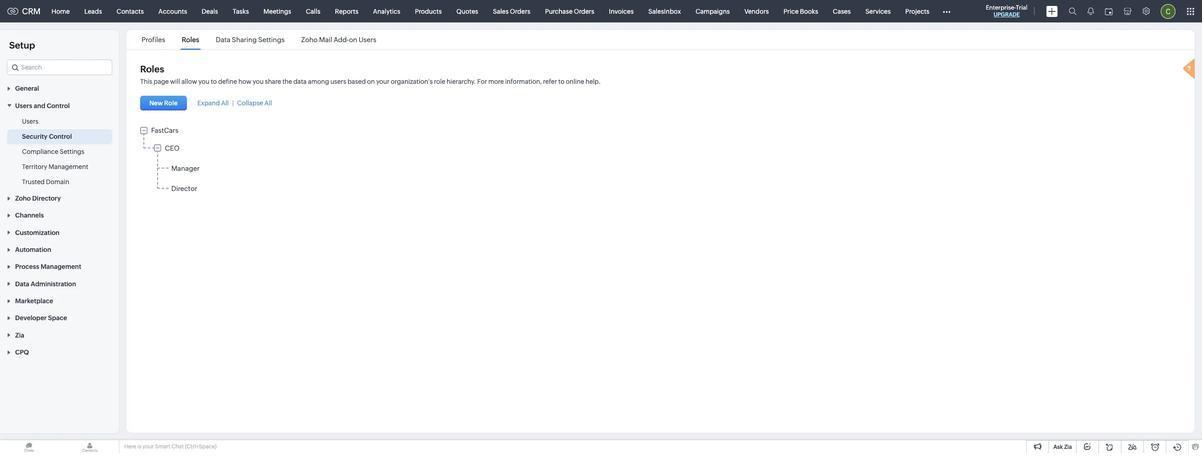 Task type: describe. For each thing, give the bounding box(es) containing it.
automation button
[[0, 241, 119, 258]]

smart
[[155, 443, 170, 450]]

control inside users and control dropdown button
[[47, 102, 70, 109]]

sales
[[493, 8, 509, 15]]

books
[[800, 8, 818, 15]]

is
[[137, 443, 141, 450]]

accounts link
[[151, 0, 194, 22]]

2 you from the left
[[253, 78, 264, 85]]

setup
[[9, 40, 35, 50]]

cases link
[[826, 0, 858, 22]]

zoho for zoho mail add-on users
[[301, 36, 318, 44]]

online
[[566, 78, 584, 85]]

expand all | collapse all
[[197, 99, 272, 107]]

management for territory management
[[49, 163, 88, 170]]

this
[[140, 78, 152, 85]]

products link
[[408, 0, 449, 22]]

process management button
[[0, 258, 119, 275]]

users for users and control
[[15, 102, 32, 109]]

ask zia
[[1053, 444, 1072, 450]]

orders for purchase orders
[[574, 8, 594, 15]]

2 to from the left
[[558, 78, 564, 85]]

chats image
[[0, 440, 58, 453]]

security control link
[[22, 132, 72, 141]]

customization
[[15, 229, 60, 236]]

manager link
[[171, 165, 200, 172]]

0 horizontal spatial on
[[349, 36, 357, 44]]

directory
[[32, 195, 61, 202]]

help image
[[1181, 57, 1199, 82]]

will
[[170, 78, 180, 85]]

meetings link
[[256, 0, 299, 22]]

territory
[[22, 163, 47, 170]]

manager
[[171, 165, 200, 172]]

Other Modules field
[[937, 4, 956, 19]]

1 you from the left
[[198, 78, 209, 85]]

products
[[415, 8, 442, 15]]

security
[[22, 133, 47, 140]]

orders for sales orders
[[510, 8, 530, 15]]

services
[[865, 8, 891, 15]]

1 vertical spatial your
[[142, 443, 154, 450]]

customization button
[[0, 224, 119, 241]]

campaigns link
[[688, 0, 737, 22]]

Search text field
[[7, 60, 112, 75]]

zoho directory
[[15, 195, 61, 202]]

quotes link
[[449, 0, 486, 22]]

cpq button
[[0, 343, 119, 361]]

automation
[[15, 246, 51, 253]]

contacts image
[[61, 440, 119, 453]]

cpq
[[15, 349, 29, 356]]

group for this page will allow you to define how you share the data among users based on your organization's role hierarchy. for more information, refer to online help.
[[140, 126, 1181, 196]]

sharing
[[232, 36, 257, 44]]

roles link
[[180, 36, 201, 44]]

data sharing settings
[[216, 36, 285, 44]]

management for process management
[[41, 263, 81, 270]]

search image
[[1069, 7, 1077, 15]]

profiles link
[[140, 36, 167, 44]]

price
[[784, 8, 799, 15]]

data administration
[[15, 280, 76, 288]]

users for users
[[22, 118, 38, 125]]

more
[[488, 78, 504, 85]]

information,
[[505, 78, 542, 85]]

refer
[[543, 78, 557, 85]]

trusted domain link
[[22, 177, 69, 186]]

general button
[[0, 80, 119, 97]]

among
[[308, 78, 329, 85]]

zoho mail add-on users link
[[300, 36, 378, 44]]

data for data administration
[[15, 280, 29, 288]]

profile element
[[1155, 0, 1181, 22]]

data administration button
[[0, 275, 119, 292]]

role
[[434, 78, 445, 85]]

trial
[[1016, 4, 1028, 11]]

1 to from the left
[[211, 78, 217, 85]]

search element
[[1063, 0, 1082, 22]]

salesinbox
[[648, 8, 681, 15]]

process
[[15, 263, 39, 270]]

enterprise-
[[986, 4, 1016, 11]]

analytics link
[[366, 0, 408, 22]]

sales orders link
[[486, 0, 538, 22]]

zia button
[[0, 326, 119, 343]]

role
[[164, 99, 178, 107]]

profiles
[[142, 36, 165, 44]]

sales orders
[[493, 8, 530, 15]]

developer space button
[[0, 309, 119, 326]]

home
[[52, 8, 70, 15]]

director
[[171, 185, 197, 193]]

quotes
[[456, 8, 478, 15]]

1 all from the left
[[221, 99, 229, 107]]

control inside security control link
[[49, 133, 72, 140]]

tree item inside group
[[154, 155, 1181, 195]]

group for fastcars
[[154, 144, 1181, 195]]

0 vertical spatial roles
[[182, 36, 199, 44]]

users and control button
[[0, 97, 119, 114]]

contacts link
[[109, 0, 151, 22]]

data
[[293, 78, 307, 85]]

share
[[265, 78, 281, 85]]

home link
[[44, 0, 77, 22]]

process management
[[15, 263, 81, 270]]

projects link
[[898, 0, 937, 22]]

mail
[[319, 36, 332, 44]]

users and control
[[15, 102, 70, 109]]

director link
[[171, 185, 197, 193]]

contacts
[[117, 8, 144, 15]]

deals
[[202, 8, 218, 15]]

ceo
[[165, 144, 180, 152]]

calls
[[306, 8, 320, 15]]

signals element
[[1082, 0, 1099, 22]]

purchase orders link
[[538, 0, 602, 22]]



Task type: locate. For each thing, give the bounding box(es) containing it.
here is your smart chat (ctrl+space)
[[124, 443, 217, 450]]

for
[[477, 78, 487, 85]]

orders right sales
[[510, 8, 530, 15]]

hierarchy.
[[447, 78, 476, 85]]

crm link
[[7, 6, 41, 16]]

campaigns
[[696, 8, 730, 15]]

0 horizontal spatial settings
[[60, 148, 84, 155]]

zoho inside dropdown button
[[15, 195, 31, 202]]

1 horizontal spatial to
[[558, 78, 564, 85]]

tree item containing manager
[[154, 155, 1181, 195]]

zoho up "channels"
[[15, 195, 31, 202]]

fastcars
[[151, 126, 179, 134]]

reports
[[335, 8, 358, 15]]

1 vertical spatial on
[[367, 78, 375, 85]]

1 horizontal spatial on
[[367, 78, 375, 85]]

0 vertical spatial data
[[216, 36, 230, 44]]

calendar image
[[1105, 8, 1113, 15]]

(ctrl+space)
[[185, 443, 217, 450]]

users inside region
[[22, 118, 38, 125]]

on right mail
[[349, 36, 357, 44]]

zoho left mail
[[301, 36, 318, 44]]

settings right sharing on the left of page
[[258, 36, 285, 44]]

0 horizontal spatial to
[[211, 78, 217, 85]]

tree item
[[154, 155, 1181, 195]]

developer space
[[15, 314, 67, 322]]

to right the refer at the left of the page
[[558, 78, 564, 85]]

users inside list
[[359, 36, 376, 44]]

data for data sharing settings
[[216, 36, 230, 44]]

management up data administration dropdown button
[[41, 263, 81, 270]]

1 vertical spatial control
[[49, 133, 72, 140]]

1 horizontal spatial all
[[264, 99, 272, 107]]

zia right ask
[[1064, 444, 1072, 450]]

your right is
[[142, 443, 154, 450]]

users and control region
[[0, 114, 119, 190]]

deals link
[[194, 0, 225, 22]]

control down general dropdown button
[[47, 102, 70, 109]]

1 vertical spatial roles
[[140, 64, 164, 74]]

0 vertical spatial zia
[[15, 332, 24, 339]]

data left sharing on the left of page
[[216, 36, 230, 44]]

group
[[140, 126, 1181, 196], [154, 144, 1181, 195]]

data down process
[[15, 280, 29, 288]]

create menu image
[[1046, 6, 1058, 17]]

group containing fastcars
[[140, 126, 1181, 196]]

you right allow
[[198, 78, 209, 85]]

leads link
[[77, 0, 109, 22]]

0 vertical spatial control
[[47, 102, 70, 109]]

tasks
[[233, 8, 249, 15]]

users up security
[[22, 118, 38, 125]]

1 vertical spatial zoho
[[15, 195, 31, 202]]

0 horizontal spatial zoho
[[15, 195, 31, 202]]

security control
[[22, 133, 72, 140]]

crm
[[22, 6, 41, 16]]

management
[[49, 163, 88, 170], [41, 263, 81, 270]]

this page will allow you to define how you share the data among users based on your organization's role hierarchy. for more information, refer to online help.
[[140, 78, 601, 85]]

your
[[376, 78, 389, 85], [142, 443, 154, 450]]

0 horizontal spatial your
[[142, 443, 154, 450]]

0 vertical spatial zoho
[[301, 36, 318, 44]]

1 horizontal spatial data
[[216, 36, 230, 44]]

trusted domain
[[22, 178, 69, 185]]

zoho
[[301, 36, 318, 44], [15, 195, 31, 202]]

based
[[348, 78, 366, 85]]

1 vertical spatial data
[[15, 280, 29, 288]]

2 all from the left
[[264, 99, 272, 107]]

users left and
[[15, 102, 32, 109]]

zia up cpq
[[15, 332, 24, 339]]

tasks link
[[225, 0, 256, 22]]

upgrade
[[994, 11, 1020, 18]]

all right collapse at top left
[[264, 99, 272, 107]]

1 horizontal spatial zoho
[[301, 36, 318, 44]]

management inside process management dropdown button
[[41, 263, 81, 270]]

allow
[[181, 78, 197, 85]]

channels
[[15, 212, 44, 219]]

define
[[218, 78, 237, 85]]

on
[[349, 36, 357, 44], [367, 78, 375, 85]]

ceo link
[[165, 144, 180, 152]]

invoices link
[[602, 0, 641, 22]]

group containing ceo
[[154, 144, 1181, 195]]

0 vertical spatial your
[[376, 78, 389, 85]]

projects
[[905, 8, 929, 15]]

trusted
[[22, 178, 45, 185]]

compliance settings
[[22, 148, 84, 155]]

channels button
[[0, 207, 119, 224]]

1 vertical spatial management
[[41, 263, 81, 270]]

and
[[34, 102, 45, 109]]

0 vertical spatial on
[[349, 36, 357, 44]]

list
[[133, 30, 385, 49]]

calls link
[[299, 0, 328, 22]]

1 horizontal spatial settings
[[258, 36, 285, 44]]

1 horizontal spatial orders
[[574, 8, 594, 15]]

your right based
[[376, 78, 389, 85]]

settings inside users and control region
[[60, 148, 84, 155]]

price books link
[[776, 0, 826, 22]]

meetings
[[264, 8, 291, 15]]

1 horizontal spatial your
[[376, 78, 389, 85]]

0 horizontal spatial all
[[221, 99, 229, 107]]

services link
[[858, 0, 898, 22]]

you
[[198, 78, 209, 85], [253, 78, 264, 85]]

signals image
[[1088, 7, 1094, 15]]

0 vertical spatial users
[[359, 36, 376, 44]]

data inside data administration dropdown button
[[15, 280, 29, 288]]

1 horizontal spatial roles
[[182, 36, 199, 44]]

control up compliance settings link
[[49, 133, 72, 140]]

1 horizontal spatial you
[[253, 78, 264, 85]]

territory management
[[22, 163, 88, 170]]

zia inside dropdown button
[[15, 332, 24, 339]]

1 vertical spatial settings
[[60, 148, 84, 155]]

you right how
[[253, 78, 264, 85]]

reports link
[[328, 0, 366, 22]]

marketplace button
[[0, 292, 119, 309]]

management up 'domain'
[[49, 163, 88, 170]]

1 vertical spatial zia
[[1064, 444, 1072, 450]]

territory management link
[[22, 162, 88, 171]]

group inside group
[[154, 144, 1181, 195]]

compliance
[[22, 148, 58, 155]]

users
[[330, 78, 346, 85]]

0 horizontal spatial zia
[[15, 332, 24, 339]]

general
[[15, 85, 39, 92]]

profile image
[[1161, 4, 1175, 19]]

all left |
[[221, 99, 229, 107]]

1 orders from the left
[[510, 8, 530, 15]]

0 horizontal spatial you
[[198, 78, 209, 85]]

zoho inside list
[[301, 36, 318, 44]]

here
[[124, 443, 136, 450]]

to left define
[[211, 78, 217, 85]]

create menu element
[[1041, 0, 1063, 22]]

0 vertical spatial management
[[49, 163, 88, 170]]

add-
[[334, 36, 349, 44]]

2 orders from the left
[[574, 8, 594, 15]]

settings up territory management
[[60, 148, 84, 155]]

roles down accounts link on the left
[[182, 36, 199, 44]]

0 horizontal spatial data
[[15, 280, 29, 288]]

expand
[[197, 99, 220, 107]]

organization's
[[391, 78, 433, 85]]

management inside territory management link
[[49, 163, 88, 170]]

data
[[216, 36, 230, 44], [15, 280, 29, 288]]

on right based
[[367, 78, 375, 85]]

users right add-
[[359, 36, 376, 44]]

1 horizontal spatial zia
[[1064, 444, 1072, 450]]

data sharing settings link
[[214, 36, 286, 44]]

zoho for zoho directory
[[15, 195, 31, 202]]

0 vertical spatial settings
[[258, 36, 285, 44]]

1 vertical spatial users
[[15, 102, 32, 109]]

ask
[[1053, 444, 1063, 450]]

2 vertical spatial users
[[22, 118, 38, 125]]

roles
[[182, 36, 199, 44], [140, 64, 164, 74]]

None field
[[7, 60, 112, 75]]

list containing profiles
[[133, 30, 385, 49]]

new role button
[[140, 96, 187, 110]]

to
[[211, 78, 217, 85], [558, 78, 564, 85]]

enterprise-trial upgrade
[[986, 4, 1028, 18]]

orders right purchase
[[574, 8, 594, 15]]

roles up this
[[140, 64, 164, 74]]

0 horizontal spatial roles
[[140, 64, 164, 74]]

new role
[[149, 99, 178, 107]]

leads
[[84, 8, 102, 15]]

control
[[47, 102, 70, 109], [49, 133, 72, 140]]

users inside dropdown button
[[15, 102, 32, 109]]

zoho directory button
[[0, 190, 119, 207]]

compliance settings link
[[22, 147, 84, 156]]

0 horizontal spatial orders
[[510, 8, 530, 15]]

cases
[[833, 8, 851, 15]]

accounts
[[158, 8, 187, 15]]

users link
[[22, 117, 38, 126]]

vendors link
[[737, 0, 776, 22]]

analytics
[[373, 8, 400, 15]]

|
[[232, 99, 234, 107]]



Task type: vqa. For each thing, say whether or not it's contained in the screenshot.
bottom 08T14:07:22-
no



